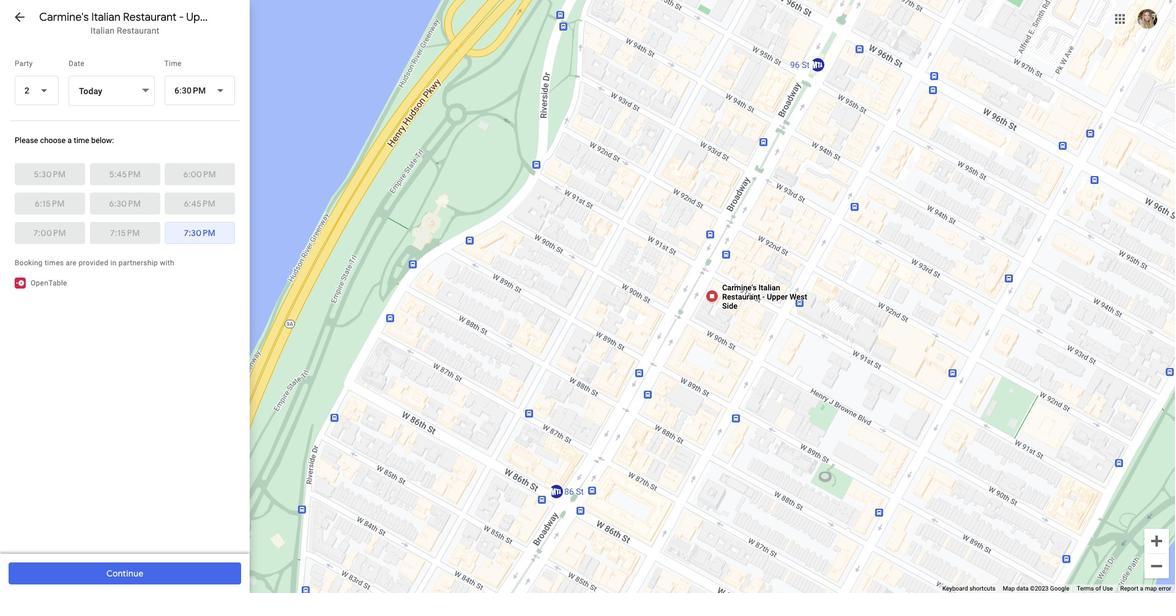 Task type: describe. For each thing, give the bounding box(es) containing it.
continue button
[[9, 559, 241, 589]]

7:15 pm button
[[90, 222, 160, 244]]

map region
[[102, 0, 1175, 594]]

are
[[66, 259, 77, 268]]

west for carmine's italian restaurant - upper west side
[[790, 292, 807, 301]]

1 vertical spatial restaurant
[[117, 26, 159, 36]]

error
[[1159, 586, 1172, 593]]

keyboard shortcuts
[[943, 586, 996, 593]]

today
[[79, 86, 102, 96]]

with
[[160, 259, 174, 268]]

opentable
[[31, 279, 67, 288]]

report a map error
[[1121, 586, 1172, 593]]

carmine's italian restaurant - upper west side heading
[[0, 10, 268, 24]]

provided
[[79, 259, 108, 268]]

map
[[1003, 586, 1015, 593]]

time
[[74, 136, 89, 145]]

5:45 pm
[[109, 169, 141, 180]]

terms of use
[[1077, 586, 1113, 593]]

side for carmine's italian restaurant - upper west side
[[722, 301, 738, 311]]

6:45 pm
[[184, 199, 216, 210]]

report
[[1121, 586, 1139, 593]]

5:30 pm button
[[15, 164, 85, 186]]

map data ©2023 google
[[1003, 586, 1070, 593]]

1 horizontal spatial a
[[1140, 586, 1144, 593]]

report a map error link
[[1121, 586, 1172, 593]]

6:30 pm
[[109, 199, 141, 210]]

5:45 pm button
[[90, 164, 160, 186]]

back image
[[12, 10, 27, 24]]

time
[[164, 59, 182, 68]]

italian for carmine's italian restaurant - upper west side
[[759, 283, 780, 292]]

upper for carmine's italian restaurant - upper west side italian restaurant
[[186, 10, 217, 24]]

7:00 pm button
[[15, 222, 85, 244]]

partnership
[[119, 259, 158, 268]]

upper for carmine's italian restaurant - upper west side
[[767, 292, 788, 301]]

in
[[110, 259, 117, 268]]

6:30 pm button
[[90, 193, 160, 215]]

shortcuts
[[970, 586, 996, 593]]

keyboard shortcuts button
[[943, 585, 996, 594]]

carmine's italian restaurant - upper west side italian restaurant
[[39, 10, 268, 36]]

carmine's for carmine's italian restaurant - upper west side italian restaurant
[[39, 10, 89, 24]]

italian for carmine's italian restaurant - upper west side italian restaurant
[[91, 10, 121, 24]]

6:15 pm button
[[15, 193, 85, 215]]

7:30 pm
[[184, 228, 216, 239]]

7:15 pm
[[110, 228, 140, 239]]

6:00 pm button
[[165, 164, 235, 186]]

0 horizontal spatial a
[[68, 136, 72, 145]]



Task type: vqa. For each thing, say whether or not it's contained in the screenshot.
Dekalb
no



Task type: locate. For each thing, give the bounding box(es) containing it.
6:15 pm
[[35, 199, 65, 210]]

times
[[45, 259, 64, 268]]

google
[[1050, 586, 1070, 593]]

- inside the carmine's italian restaurant - upper west side
[[762, 292, 765, 301]]

- for carmine's italian restaurant - upper west side
[[762, 292, 765, 301]]

booking
[[15, 259, 43, 268]]

upper
[[186, 10, 217, 24], [767, 292, 788, 301]]

a left time
[[68, 136, 72, 145]]

5:30 pm
[[34, 169, 66, 180]]

1 horizontal spatial carmine's
[[722, 283, 757, 292]]

carmine's
[[39, 10, 89, 24], [722, 283, 757, 292]]

opentable image
[[15, 278, 26, 289]]

date
[[69, 59, 84, 68]]

-
[[179, 10, 184, 24], [762, 292, 765, 301]]

of
[[1096, 586, 1101, 593]]

italian inside the carmine's italian restaurant - upper west side
[[759, 283, 780, 292]]

None field
[[15, 76, 59, 105], [164, 76, 235, 105], [15, 76, 59, 105], [164, 76, 235, 105]]

upper inside carmine's italian restaurant - upper west side italian restaurant
[[186, 10, 217, 24]]

1 vertical spatial -
[[762, 292, 765, 301]]

please choose a time below:
[[15, 136, 114, 145]]

0 vertical spatial -
[[179, 10, 184, 24]]

west inside carmine's italian restaurant - upper west side italian restaurant
[[219, 10, 244, 24]]

1 horizontal spatial side
[[722, 301, 738, 311]]

choose
[[40, 136, 66, 145]]

data
[[1017, 586, 1029, 593]]

0 vertical spatial italian
[[91, 10, 121, 24]]

today button
[[69, 76, 155, 106]]

restaurant for carmine's italian restaurant - upper west side italian restaurant
[[123, 10, 176, 24]]

1 vertical spatial west
[[790, 292, 807, 301]]

- inside carmine's italian restaurant - upper west side italian restaurant
[[179, 10, 184, 24]]

0 vertical spatial west
[[219, 10, 244, 24]]

©2023
[[1030, 586, 1049, 593]]

italian
[[91, 10, 121, 24], [90, 26, 115, 36], [759, 283, 780, 292]]

0 horizontal spatial upper
[[186, 10, 217, 24]]

0 vertical spatial carmine's
[[39, 10, 89, 24]]

1 horizontal spatial -
[[762, 292, 765, 301]]

0 horizontal spatial -
[[179, 10, 184, 24]]

0 vertical spatial upper
[[186, 10, 217, 24]]

2 vertical spatial restaurant
[[722, 292, 760, 301]]

1 vertical spatial a
[[1140, 586, 1144, 593]]

6:45 pm button
[[165, 193, 235, 215]]

0 vertical spatial a
[[68, 136, 72, 145]]

upper inside the carmine's italian restaurant - upper west side
[[767, 292, 788, 301]]

west inside the carmine's italian restaurant - upper west side
[[790, 292, 807, 301]]

1 vertical spatial carmine's
[[722, 283, 757, 292]]

1 horizontal spatial west
[[790, 292, 807, 301]]

restaurant inside the carmine's italian restaurant - upper west side
[[722, 292, 760, 301]]

terms
[[1077, 586, 1094, 593]]

a
[[68, 136, 72, 145], [1140, 586, 1144, 593]]

0 horizontal spatial carmine's
[[39, 10, 89, 24]]

carmine's for carmine's italian restaurant - upper west side
[[722, 283, 757, 292]]

0 horizontal spatial west
[[219, 10, 244, 24]]

0 horizontal spatial side
[[246, 10, 268, 24]]

keyboard
[[943, 586, 968, 593]]

continue
[[106, 569, 143, 580]]

carmine's italian restaurant - upper west side
[[722, 283, 807, 311]]

- for carmine's italian restaurant - upper west side italian restaurant
[[179, 10, 184, 24]]

7:30 pm button
[[165, 219, 235, 248]]

google account: michelle dermenjian  
(michelle.dermenjian@adept.ai) image
[[1138, 9, 1157, 29]]

use
[[1103, 586, 1113, 593]]

carmine's inside the carmine's italian restaurant - upper west side
[[722, 283, 757, 292]]

7:00 pm
[[33, 228, 66, 239]]

below:
[[91, 136, 114, 145]]

side for carmine's italian restaurant - upper west side italian restaurant
[[246, 10, 268, 24]]

6:00 pm
[[183, 169, 216, 180]]

party
[[15, 59, 33, 68]]

1 vertical spatial upper
[[767, 292, 788, 301]]

restaurant
[[123, 10, 176, 24], [117, 26, 159, 36], [722, 292, 760, 301]]

a left map
[[1140, 586, 1144, 593]]

west
[[219, 10, 244, 24], [790, 292, 807, 301]]

west for carmine's italian restaurant - upper west side italian restaurant
[[219, 10, 244, 24]]

0 vertical spatial restaurant
[[123, 10, 176, 24]]

2 vertical spatial italian
[[759, 283, 780, 292]]

1 vertical spatial italian
[[90, 26, 115, 36]]

0 vertical spatial side
[[246, 10, 268, 24]]

side
[[246, 10, 268, 24], [722, 301, 738, 311]]

please
[[15, 136, 38, 145]]

1 horizontal spatial upper
[[767, 292, 788, 301]]

terms of use link
[[1077, 586, 1113, 593]]

carmine's inside carmine's italian restaurant - upper west side italian restaurant
[[39, 10, 89, 24]]

1 vertical spatial side
[[722, 301, 738, 311]]

side inside carmine's italian restaurant - upper west side italian restaurant
[[246, 10, 268, 24]]

booking times are provided in partnership with
[[15, 259, 174, 268]]

restaurant for carmine's italian restaurant - upper west side
[[722, 292, 760, 301]]

map
[[1145, 586, 1157, 593]]

side inside the carmine's italian restaurant - upper west side
[[722, 301, 738, 311]]



